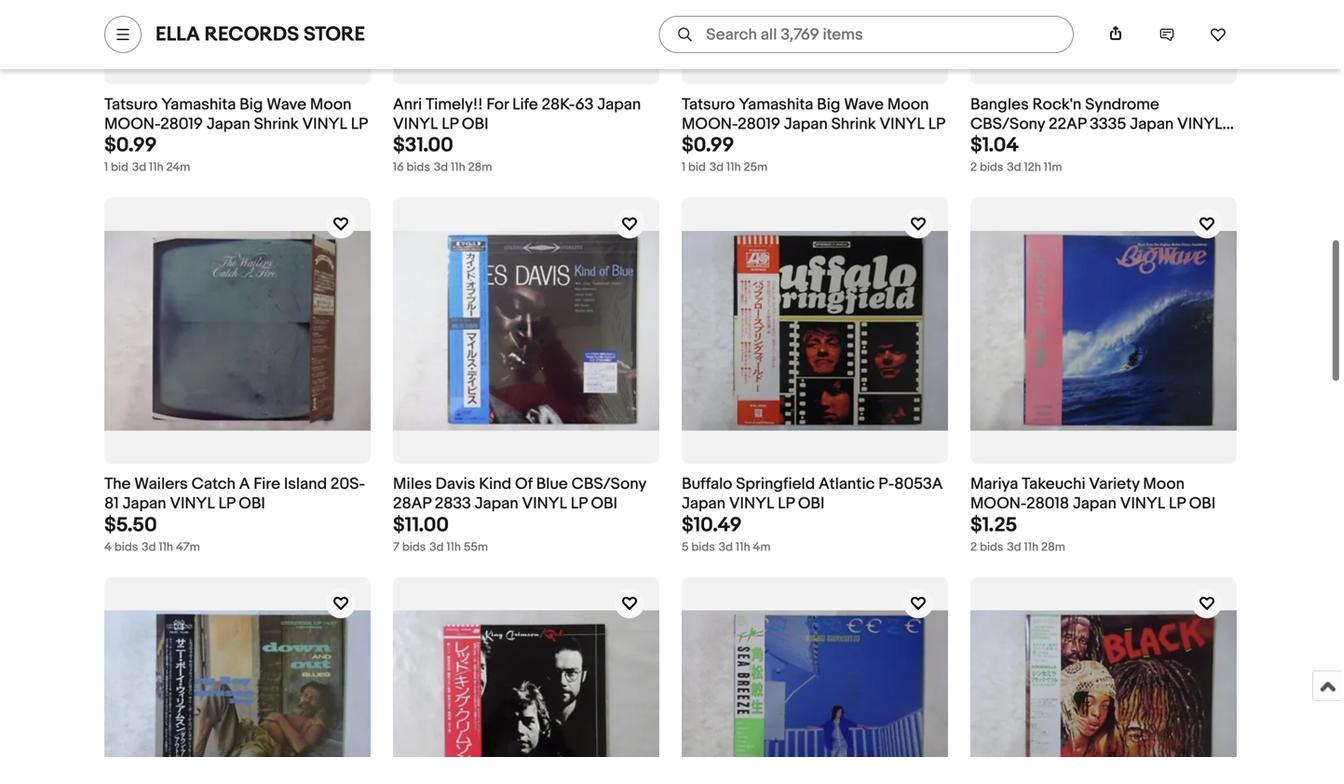 Task type: vqa. For each thing, say whether or not it's contained in the screenshot.
Feedback On Our Suggestions link
no



Task type: locate. For each thing, give the bounding box(es) containing it.
1 vertical spatial 28m
[[1041, 540, 1065, 554]]

1 tatsuro yamashita big wave moon moon-28019 japan shrink vinyl lp button from the left
[[104, 95, 371, 134]]

tatsuro
[[104, 95, 158, 115], [682, 95, 735, 115]]

2 horizontal spatial moon-
[[970, 494, 1026, 514]]

cbs/sony
[[970, 114, 1045, 134], [571, 475, 646, 494]]

1 horizontal spatial cbs/sony
[[970, 114, 1045, 134]]

bids for $5.50
[[114, 540, 138, 554]]

1 left 25m
[[682, 160, 686, 175]]

0 horizontal spatial $0.99
[[104, 133, 157, 158]]

tatsuro yamashita big wave moon moon-28019 japan shrink vinyl lp for $0.99 1 bid 3d 11h 25m
[[682, 95, 945, 134]]

1 wave from the left
[[267, 95, 306, 115]]

$11.00 7 bids 3d 11h 55m
[[393, 513, 488, 554]]

$0.99
[[104, 133, 157, 158], [682, 133, 734, 158]]

2 tatsuro from the left
[[682, 95, 735, 115]]

yamashita
[[161, 95, 236, 115], [739, 95, 813, 115]]

3d inside $0.99 1 bid 3d 11h 24m
[[132, 160, 146, 175]]

bids for $31.00
[[407, 160, 430, 175]]

11h left 25m
[[726, 160, 741, 175]]

1 horizontal spatial tatsuro yamashita big wave moon moon-28019 japan shrink vinyl lp
[[682, 95, 945, 134]]

2 tatsuro yamashita big wave moon moon-28019 japan shrink vinyl lp : quick view image from the left
[[682, 0, 948, 51]]

0 horizontal spatial bid
[[111, 160, 128, 175]]

bids right 4
[[114, 540, 138, 554]]

28m for $31.00
[[468, 160, 492, 175]]

moon down search all 3,769 items field
[[887, 95, 929, 115]]

28m inside $31.00 16 bids 3d 11h 28m
[[468, 160, 492, 175]]

vinyl inside buffalo springfield  atlantic p-8053a japan  vinyl lp obi
[[729, 494, 774, 514]]

2 1 from the left
[[682, 160, 686, 175]]

3d for $0.99 1 bid 3d 11h 25m
[[710, 160, 724, 175]]

11h for $0.99 1 bid 3d 11h 25m
[[726, 160, 741, 175]]

3d left 25m
[[710, 160, 724, 175]]

japan inside "bangles rock'n syndrome cbs/sony 22ap 3335 japan  vinyl lp obi"
[[1130, 114, 1174, 134]]

3d down $10.49
[[719, 540, 733, 554]]

2 yamashita from the left
[[739, 95, 813, 115]]

bid for $0.99 1 bid 3d 11h 24m
[[111, 160, 128, 175]]

1 left the 24m
[[104, 160, 108, 175]]

mariya takeuchi variety moon moon-28018 japan  vinyl lp obi button
[[970, 475, 1237, 514]]

2 28019 from the left
[[738, 114, 780, 134]]

1 $0.99 from the left
[[104, 133, 157, 158]]

2 2 from the top
[[970, 540, 977, 554]]

28019 up the 24m
[[160, 114, 203, 134]]

lp inside "bangles rock'n syndrome cbs/sony 22ap 3335 japan  vinyl lp obi"
[[970, 134, 987, 153]]

$31.00 16 bids 3d 11h 28m
[[393, 133, 492, 175]]

bid inside $0.99 1 bid 3d 11h 24m
[[111, 160, 128, 175]]

2 tatsuro yamashita big wave moon moon-28019 japan shrink vinyl lp from the left
[[682, 95, 945, 134]]

11h inside $10.49 5 bids 3d 11h 4m
[[736, 540, 750, 554]]

tatsuro yamashita big wave moon moon-28019 japan shrink vinyl lp button up 25m
[[682, 95, 948, 134]]

vinyl inside mariya takeuchi variety moon moon-28018 japan  vinyl lp obi
[[1120, 494, 1165, 514]]

11h inside $0.99 1 bid 3d 11h 24m
[[149, 160, 164, 175]]

11h left the 4m
[[736, 540, 750, 554]]

the wailers catch a fire island 20s- 81 japan  vinyl lp obi
[[104, 475, 365, 514]]

1 horizontal spatial wave
[[844, 95, 884, 115]]

22ap
[[1049, 114, 1086, 134]]

1 horizontal spatial tatsuro
[[682, 95, 735, 115]]

0 horizontal spatial tatsuro
[[104, 95, 158, 115]]

bid inside $0.99 1 bid 3d 11h 25m
[[688, 160, 706, 175]]

bids
[[407, 160, 430, 175], [980, 160, 1003, 175], [114, 540, 138, 554], [402, 540, 426, 554], [691, 540, 715, 554], [980, 540, 1003, 554]]

81
[[104, 494, 119, 514]]

yamashita for $0.99 1 bid 3d 11h 25m
[[739, 95, 813, 115]]

lp right blue in the left of the page
[[571, 494, 587, 514]]

3d inside $11.00 7 bids 3d 11h 55m
[[430, 540, 444, 554]]

3d for $31.00 16 bids 3d 11h 28m
[[434, 160, 448, 175]]

2 down $1.25
[[970, 540, 977, 554]]

mariya takeuchi variety moon moon-28018 japan  vinyl lp obi
[[970, 475, 1216, 514]]

1 for $0.99 1 bid 3d 11h 24m
[[104, 160, 108, 175]]

life
[[512, 95, 538, 115]]

1 shrink from the left
[[254, 114, 299, 134]]

1 horizontal spatial tatsuro yamashita big wave moon moon-28019 japan shrink vinyl lp : quick view image
[[682, 0, 948, 51]]

wave
[[267, 95, 306, 115], [844, 95, 884, 115]]

bid
[[111, 160, 128, 175], [688, 160, 706, 175]]

japan right 28018
[[1073, 494, 1117, 514]]

11h for $11.00 7 bids 3d 11h 55m
[[446, 540, 461, 554]]

2 wave from the left
[[844, 95, 884, 115]]

2 shrink from the left
[[831, 114, 876, 134]]

lp right the anri
[[442, 114, 458, 134]]

bid for $0.99 1 bid 3d 11h 25m
[[688, 160, 706, 175]]

28m for $1.25
[[1041, 540, 1065, 554]]

lp left "atlantic" at the bottom of page
[[778, 494, 794, 514]]

obi inside "bangles rock'n syndrome cbs/sony 22ap 3335 japan  vinyl lp obi"
[[991, 134, 1017, 153]]

$0.99 for $0.99 1 bid 3d 11h 24m
[[104, 133, 157, 158]]

shrink down search all 3,769 items field
[[831, 114, 876, 134]]

obi inside anri timely!! for life 28k-63 japan vinyl lp obi
[[462, 114, 488, 134]]

$31.00
[[393, 133, 453, 158]]

of
[[515, 475, 533, 494]]

1 horizontal spatial yamashita
[[739, 95, 813, 115]]

japan right 63
[[597, 95, 641, 115]]

2 inside $1.25 2 bids 3d 11h 28m
[[970, 540, 977, 554]]

mariya takeuchi variety moon moon-28018 japan  vinyl lp obi : quick view image
[[970, 231, 1237, 431]]

2 big from the left
[[817, 95, 840, 115]]

japan right 81 in the bottom left of the page
[[122, 494, 166, 514]]

fire
[[254, 475, 280, 494]]

bids down the $1.04
[[980, 160, 1003, 175]]

tatsuro yamashita big wave moon moon-28019 japan shrink vinyl lp
[[104, 95, 368, 134], [682, 95, 945, 134]]

bids for $1.25
[[980, 540, 1003, 554]]

2 tatsuro yamashita big wave moon moon-28019 japan shrink vinyl lp button from the left
[[682, 95, 948, 134]]

3d inside $0.99 1 bid 3d 11h 25m
[[710, 160, 724, 175]]

moon for $0.99 1 bid 3d 11h 24m
[[310, 95, 351, 115]]

tatsuro yamashita big wave moon moon-28019 japan shrink vinyl lp up the 24m
[[104, 95, 368, 134]]

28019
[[160, 114, 203, 134], [738, 114, 780, 134]]

variety
[[1089, 475, 1139, 494]]

wave for $0.99 1 bid 3d 11h 24m
[[267, 95, 306, 115]]

lp left a at the bottom left of the page
[[218, 494, 235, 514]]

8053a
[[894, 475, 943, 494]]

syndrome
[[1085, 95, 1159, 115]]

1 yamashita from the left
[[161, 95, 236, 115]]

11h for $10.49 5 bids 3d 11h 4m
[[736, 540, 750, 554]]

japan right 3335
[[1130, 114, 1174, 134]]

11m
[[1044, 160, 1062, 175]]

yamashita up 25m
[[739, 95, 813, 115]]

2 $0.99 from the left
[[682, 133, 734, 158]]

moon
[[310, 95, 351, 115], [887, 95, 929, 115], [1143, 475, 1185, 494]]

$1.04
[[970, 133, 1019, 158]]

moon right variety
[[1143, 475, 1185, 494]]

1 vertical spatial cbs/sony
[[571, 475, 646, 494]]

28m down 28018
[[1041, 540, 1065, 554]]

$10.49
[[682, 513, 742, 537]]

shrink down ella records store link
[[254, 114, 299, 134]]

1 horizontal spatial 28m
[[1041, 540, 1065, 554]]

big down the records
[[240, 95, 263, 115]]

1 tatsuro from the left
[[104, 95, 158, 115]]

obi inside mariya takeuchi variety moon moon-28018 japan  vinyl lp obi
[[1189, 494, 1216, 514]]

11h inside $1.25 2 bids 3d 11h 28m
[[1024, 540, 1039, 554]]

1 horizontal spatial 1
[[682, 160, 686, 175]]

bids right '7'
[[402, 540, 426, 554]]

$0.99 inside $0.99 1 bid 3d 11h 25m
[[682, 133, 734, 158]]

0 horizontal spatial 1
[[104, 160, 108, 175]]

3d left the 24m
[[132, 160, 146, 175]]

1 horizontal spatial big
[[817, 95, 840, 115]]

lp right variety
[[1169, 494, 1185, 514]]

2 horizontal spatial moon
[[1143, 475, 1185, 494]]

cbs/sony right blue in the left of the page
[[571, 475, 646, 494]]

28019 up 25m
[[738, 114, 780, 134]]

ella
[[156, 22, 200, 47]]

1 horizontal spatial moon
[[887, 95, 929, 115]]

store
[[304, 22, 365, 47]]

1
[[104, 160, 108, 175], [682, 160, 686, 175]]

vinyl
[[302, 114, 347, 134], [393, 114, 438, 134], [880, 114, 925, 134], [1177, 114, 1222, 134], [170, 494, 215, 514], [522, 494, 567, 514], [729, 494, 774, 514], [1120, 494, 1165, 514]]

11h inside $11.00 7 bids 3d 11h 55m
[[446, 540, 461, 554]]

28019 for $0.99 1 bid 3d 11h 24m
[[160, 114, 203, 134]]

11h left '55m'
[[446, 540, 461, 554]]

obi inside buffalo springfield  atlantic p-8053a japan  vinyl lp obi
[[798, 494, 825, 514]]

buffalo springfield  atlantic p-8053a japan  vinyl lp obi
[[682, 475, 943, 514]]

3d down $31.00 at the top of page
[[434, 160, 448, 175]]

$0.99 for $0.99 1 bid 3d 11h 25m
[[682, 133, 734, 158]]

11h for $5.50 4 bids 3d 11h 47m
[[159, 540, 173, 554]]

lp down bangles
[[970, 134, 987, 153]]

1 horizontal spatial shrink
[[831, 114, 876, 134]]

lp inside anri timely!! for life 28k-63 japan vinyl lp obi
[[442, 114, 458, 134]]

3d down $1.25
[[1007, 540, 1021, 554]]

yamashita up the 24m
[[161, 95, 236, 115]]

tatsuro up $0.99 1 bid 3d 11h 24m
[[104, 95, 158, 115]]

3d inside $1.25 2 bids 3d 11h 28m
[[1007, 540, 1021, 554]]

bids down $1.25
[[980, 540, 1003, 554]]

63
[[575, 95, 594, 115]]

11h
[[149, 160, 164, 175], [451, 160, 465, 175], [726, 160, 741, 175], [159, 540, 173, 554], [446, 540, 461, 554], [736, 540, 750, 554], [1024, 540, 1039, 554]]

bangles rock'n syndrome cbs/sony 22ap 3335 japan  vinyl lp obi
[[970, 95, 1222, 153]]

1 tatsuro yamashita big wave moon moon-28019 japan shrink vinyl lp from the left
[[104, 95, 368, 134]]

11h for $1.25 2 bids 3d 11h 28m
[[1024, 540, 1039, 554]]

big
[[240, 95, 263, 115], [817, 95, 840, 115]]

miles
[[393, 475, 432, 494]]

blue
[[536, 475, 568, 494]]

11h inside $0.99 1 bid 3d 11h 25m
[[726, 160, 741, 175]]

Search all 3,769 items field
[[659, 16, 1074, 53]]

1 horizontal spatial tatsuro yamashita big wave moon moon-28019 japan shrink vinyl lp button
[[682, 95, 948, 134]]

tatsuro up $0.99 1 bid 3d 11h 25m
[[682, 95, 735, 115]]

28m
[[468, 160, 492, 175], [1041, 540, 1065, 554]]

catch
[[191, 475, 236, 494]]

3d
[[132, 160, 146, 175], [434, 160, 448, 175], [710, 160, 724, 175], [1007, 160, 1021, 175], [142, 540, 156, 554], [430, 540, 444, 554], [719, 540, 733, 554], [1007, 540, 1021, 554]]

obi inside the wailers catch a fire island 20s- 81 japan  vinyl lp obi
[[239, 494, 265, 514]]

wave down ella records store
[[267, 95, 306, 115]]

1 28019 from the left
[[160, 114, 203, 134]]

1 tatsuro yamashita big wave moon moon-28019 japan shrink vinyl lp : quick view image from the left
[[104, 0, 371, 51]]

bids inside $1.25 2 bids 3d 11h 28m
[[980, 540, 1003, 554]]

tatsuro yamashita big wave moon moon-28019 japan shrink vinyl lp : quick view image for $0.99 1 bid 3d 11h 24m
[[104, 0, 371, 51]]

0 horizontal spatial moon
[[310, 95, 351, 115]]

0 horizontal spatial shrink
[[254, 114, 299, 134]]

3d inside $1.04 2 bids 3d 12h 11m
[[1007, 160, 1021, 175]]

11h inside $31.00 16 bids 3d 11h 28m
[[451, 160, 465, 175]]

obi
[[462, 114, 488, 134], [991, 134, 1017, 153], [239, 494, 265, 514], [591, 494, 617, 514], [798, 494, 825, 514], [1189, 494, 1216, 514]]

tatsuro yamashita big wave moon moon-28019 japan shrink vinyl lp button up the 24m
[[104, 95, 371, 134]]

0 horizontal spatial moon-
[[104, 114, 160, 134]]

shrink
[[254, 114, 299, 134], [831, 114, 876, 134]]

$0.99 inside $0.99 1 bid 3d 11h 24m
[[104, 133, 157, 158]]

2
[[970, 160, 977, 175], [970, 540, 977, 554]]

anri
[[393, 95, 422, 115]]

3d inside $5.50 4 bids 3d 11h 47m
[[142, 540, 156, 554]]

1 inside $0.99 1 bid 3d 11h 25m
[[682, 160, 686, 175]]

1 horizontal spatial bid
[[688, 160, 706, 175]]

3d inside $31.00 16 bids 3d 11h 28m
[[434, 160, 448, 175]]

0 horizontal spatial 28019
[[160, 114, 203, 134]]

$0.99 1 bid 3d 11h 24m
[[104, 133, 190, 175]]

$1.25 2 bids 3d 11h 28m
[[970, 513, 1065, 554]]

3d left 12h
[[1007, 160, 1021, 175]]

4m
[[753, 540, 771, 554]]

3d down $11.00
[[430, 540, 444, 554]]

1 big from the left
[[240, 95, 263, 115]]

3d down the '$5.50'
[[142, 540, 156, 554]]

wave down search all 3,769 items field
[[844, 95, 884, 115]]

bids inside $10.49 5 bids 3d 11h 4m
[[691, 540, 715, 554]]

tatsuro yamashita big wave moon moon-28019 japan shrink vinyl lp : quick view image
[[104, 0, 371, 51], [682, 0, 948, 51]]

moon- inside mariya takeuchi variety moon moon-28018 japan  vinyl lp obi
[[970, 494, 1026, 514]]

28m inside $1.25 2 bids 3d 11h 28m
[[1041, 540, 1065, 554]]

2 inside $1.04 2 bids 3d 12h 11m
[[970, 160, 977, 175]]

vinyl inside miles davis kind of blue cbs/sony 28ap 2833 japan  vinyl lp obi
[[522, 494, 567, 514]]

0 horizontal spatial wave
[[267, 95, 306, 115]]

2 for $1.04
[[970, 160, 977, 175]]

bids right the 16
[[407, 160, 430, 175]]

tatsuro yamashita big wave moon moon-28019 japan shrink vinyl lp button
[[104, 95, 371, 134], [682, 95, 948, 134]]

1 vertical spatial 2
[[970, 540, 977, 554]]

0 horizontal spatial tatsuro yamashita big wave moon moon-28019 japan shrink vinyl lp
[[104, 95, 368, 134]]

vinyl inside the wailers catch a fire island 20s- 81 japan  vinyl lp obi
[[170, 494, 215, 514]]

cbs/sony up 12h
[[970, 114, 1045, 134]]

2833
[[435, 494, 471, 514]]

11h left 47m
[[159, 540, 173, 554]]

big down search all 3,769 items field
[[817, 95, 840, 115]]

miles davis kind of blue cbs/sony 28ap 2833 japan  vinyl lp obi
[[393, 475, 646, 514]]

japan
[[597, 95, 641, 115], [206, 114, 250, 134], [784, 114, 828, 134], [1130, 114, 1174, 134], [122, 494, 166, 514], [475, 494, 518, 514], [682, 494, 726, 514], [1073, 494, 1117, 514]]

japan inside mariya takeuchi variety moon moon-28018 japan  vinyl lp obi
[[1073, 494, 1117, 514]]

0 vertical spatial 28m
[[468, 160, 492, 175]]

0 horizontal spatial yamashita
[[161, 95, 236, 115]]

1 horizontal spatial moon-
[[682, 114, 738, 134]]

bids inside $31.00 16 bids 3d 11h 28m
[[407, 160, 430, 175]]

0 vertical spatial 2
[[970, 160, 977, 175]]

moon down store
[[310, 95, 351, 115]]

bids right 5
[[691, 540, 715, 554]]

2 down the $1.04
[[970, 160, 977, 175]]

1 2 from the top
[[970, 160, 977, 175]]

bid left 25m
[[688, 160, 706, 175]]

2 bid from the left
[[688, 160, 706, 175]]

tatsuro yamashita big wave moon moon-28019 japan shrink vinyl lp up 25m
[[682, 95, 945, 134]]

bid left the 24m
[[111, 160, 128, 175]]

japan up 5
[[682, 494, 726, 514]]

0 horizontal spatial cbs/sony
[[571, 475, 646, 494]]

moon-
[[104, 114, 160, 134], [682, 114, 738, 134], [970, 494, 1026, 514]]

a
[[239, 475, 250, 494]]

11h left the 24m
[[149, 160, 164, 175]]

0 horizontal spatial 28m
[[468, 160, 492, 175]]

bids inside $5.50 4 bids 3d 11h 47m
[[114, 540, 138, 554]]

11h down 28018
[[1024, 540, 1039, 554]]

takeuchi
[[1022, 475, 1085, 494]]

japan right 2833
[[475, 494, 518, 514]]

bids inside $1.04 2 bids 3d 12h 11m
[[980, 160, 1003, 175]]

47m
[[176, 540, 200, 554]]

1 inside $0.99 1 bid 3d 11h 24m
[[104, 160, 108, 175]]

28m down anri timely!! for life 28k-63 japan vinyl lp obi
[[468, 160, 492, 175]]

11h inside $5.50 4 bids 3d 11h 47m
[[159, 540, 173, 554]]

0 horizontal spatial tatsuro yamashita big wave moon moon-28019 japan shrink vinyl lp : quick view image
[[104, 0, 371, 51]]

1 horizontal spatial $0.99
[[682, 133, 734, 158]]

miles davis kind of blue cbs/sony 28ap 2833 japan  vinyl lp obi button
[[393, 475, 659, 514]]

tatsuro yamashita big wave moon moon-28019 japan shrink vinyl lp button for $0.99 1 bid 3d 11h 25m
[[682, 95, 948, 134]]

11h down $31.00 at the top of page
[[451, 160, 465, 175]]

tatsuro for $0.99 1 bid 3d 11h 24m
[[104, 95, 158, 115]]

buffalo springfield  atlantic p-8053a japan  vinyl lp obi : quick view image
[[682, 231, 948, 431]]

lp
[[351, 114, 368, 134], [442, 114, 458, 134], [928, 114, 945, 134], [970, 134, 987, 153], [218, 494, 235, 514], [571, 494, 587, 514], [778, 494, 794, 514], [1169, 494, 1185, 514]]

3d inside $10.49 5 bids 3d 11h 4m
[[719, 540, 733, 554]]

tatsuro yamashita big wave moon moon-28019 japan shrink vinyl lp for $0.99 1 bid 3d 11h 24m
[[104, 95, 368, 134]]

0 horizontal spatial big
[[240, 95, 263, 115]]

1 bid from the left
[[111, 160, 128, 175]]

lp inside miles davis kind of blue cbs/sony 28ap 2833 japan  vinyl lp obi
[[571, 494, 587, 514]]

ella records store link
[[156, 22, 365, 47]]

bids inside $11.00 7 bids 3d 11h 55m
[[402, 540, 426, 554]]

king crimson red atlantic p-8512a japan  vinyl lp obi : quick view image
[[393, 610, 659, 757]]

1 horizontal spatial 28019
[[738, 114, 780, 134]]

0 vertical spatial cbs/sony
[[970, 114, 1045, 134]]

1 1 from the left
[[104, 160, 108, 175]]

0 horizontal spatial tatsuro yamashita big wave moon moon-28019 japan shrink vinyl lp button
[[104, 95, 371, 134]]



Task type: describe. For each thing, give the bounding box(es) containing it.
5
[[682, 540, 689, 554]]

black uhuru sinsemilla island records 25s-146 japan  vinyl lp obi : quick view image
[[970, 610, 1237, 757]]

ella records store
[[156, 22, 365, 47]]

cbs/sony inside miles davis kind of blue cbs/sony 28ap 2833 japan  vinyl lp obi
[[571, 475, 646, 494]]

japan right $0.99 1 bid 3d 11h 24m
[[206, 114, 250, 134]]

28018
[[1026, 494, 1069, 514]]

wave for $0.99 1 bid 3d 11h 25m
[[844, 95, 884, 115]]

4
[[104, 540, 112, 554]]

records
[[204, 22, 299, 47]]

$11.00
[[393, 513, 449, 537]]

3d for $10.49 5 bids 3d 11h 4m
[[719, 540, 733, 554]]

obi inside miles davis kind of blue cbs/sony 28ap 2833 japan  vinyl lp obi
[[591, 494, 617, 514]]

16
[[393, 160, 404, 175]]

$5.50 4 bids 3d 11h 47m
[[104, 513, 200, 554]]

buffalo springfield  atlantic p-8053a japan  vinyl lp obi button
[[682, 475, 948, 514]]

buffalo
[[682, 475, 732, 494]]

11h for $0.99 1 bid 3d 11h 24m
[[149, 160, 164, 175]]

the wailers catch a fire island 20s- 81 japan  vinyl lp obi button
[[104, 475, 371, 514]]

lp inside the wailers catch a fire island 20s- 81 japan  vinyl lp obi
[[218, 494, 235, 514]]

japan inside buffalo springfield  atlantic p-8053a japan  vinyl lp obi
[[682, 494, 726, 514]]

timely!!
[[426, 95, 483, 115]]

lp left the $1.04
[[928, 114, 945, 134]]

lp inside buffalo springfield  atlantic p-8053a japan  vinyl lp obi
[[778, 494, 794, 514]]

moon for $0.99 1 bid 3d 11h 25m
[[887, 95, 929, 115]]

$0.99 1 bid 3d 11h 25m
[[682, 133, 768, 175]]

20s-
[[331, 475, 365, 494]]

yamashita for $0.99 1 bid 3d 11h 24m
[[161, 95, 236, 115]]

p-
[[878, 475, 894, 494]]

big for $0.99 1 bid 3d 11h 25m
[[817, 95, 840, 115]]

3335
[[1090, 114, 1126, 134]]

$5.50
[[104, 513, 157, 537]]

bids for $11.00
[[402, 540, 426, 554]]

springfield
[[736, 475, 815, 494]]

davis
[[436, 475, 475, 494]]

11h for $31.00 16 bids 3d 11h 28m
[[451, 160, 465, 175]]

the
[[104, 475, 131, 494]]

55m
[[464, 540, 488, 554]]

bids for $1.04
[[980, 160, 1003, 175]]

shrink for $0.99 1 bid 3d 11h 25m
[[831, 114, 876, 134]]

japan right $0.99 1 bid 3d 11h 25m
[[784, 114, 828, 134]]

tatsuro yamashita big wave moon moon-28019 japan shrink vinyl lp : quick view image for $0.99 1 bid 3d 11h 25m
[[682, 0, 948, 51]]

1 for $0.99 1 bid 3d 11h 25m
[[682, 160, 686, 175]]

2 for $1.25
[[970, 540, 977, 554]]

vinyl inside "bangles rock'n syndrome cbs/sony 22ap 3335 japan  vinyl lp obi"
[[1177, 114, 1222, 134]]

7
[[393, 540, 400, 554]]

sonny boy williamson down and out blue p-vine special plp-817 japan vinyl lp obi : quick view image
[[104, 610, 371, 757]]

shrink for $0.99 1 bid 3d 11h 24m
[[254, 114, 299, 134]]

28019 for $0.99 1 bid 3d 11h 25m
[[738, 114, 780, 134]]

lp left the anri
[[351, 114, 368, 134]]

island
[[284, 475, 327, 494]]

28k-
[[542, 95, 575, 115]]

bangles rock'n syndrome cbs/sony 22ap 3335 japan  vinyl lp obi : quick view image
[[970, 0, 1237, 51]]

tatsuro yamashita big wave moon moon-28019 japan shrink vinyl lp button for $0.99 1 bid 3d 11h 24m
[[104, 95, 371, 134]]

$1.25
[[970, 513, 1017, 537]]

3d for $11.00 7 bids 3d 11h 55m
[[430, 540, 444, 554]]

moon- for $0.99 1 bid 3d 11h 25m
[[682, 114, 738, 134]]

vinyl inside anri timely!! for life 28k-63 japan vinyl lp obi
[[393, 114, 438, 134]]

miles davis kind of blue cbs/sony 28ap 2833 japan  vinyl lp obi : quick view image
[[393, 231, 659, 431]]

atlantic
[[819, 475, 875, 494]]

japan inside the wailers catch a fire island 20s- 81 japan  vinyl lp obi
[[122, 494, 166, 514]]

anri timely!! for life 28k-63 japan  vinyl lp obi : quick view image
[[393, 0, 659, 51]]

$10.49 5 bids 3d 11h 4m
[[682, 513, 771, 554]]

anri timely!! for life 28k-63 japan vinyl lp obi button
[[393, 95, 659, 134]]

3d for $5.50 4 bids 3d 11h 47m
[[142, 540, 156, 554]]

lp inside mariya takeuchi variety moon moon-28018 japan  vinyl lp obi
[[1169, 494, 1185, 514]]

rock'n
[[1032, 95, 1082, 115]]

mariya
[[970, 475, 1018, 494]]

big for $0.99 1 bid 3d 11h 24m
[[240, 95, 263, 115]]

25m
[[744, 160, 768, 175]]

kind
[[479, 475, 511, 494]]

toshiki kadomatsu sea breeze air records ral-8840 japan  vinyl lp obi : quick view image
[[682, 610, 948, 757]]

japan inside miles davis kind of blue cbs/sony 28ap 2833 japan  vinyl lp obi
[[475, 494, 518, 514]]

cbs/sony inside "bangles rock'n syndrome cbs/sony 22ap 3335 japan  vinyl lp obi"
[[970, 114, 1045, 134]]

3d for $0.99 1 bid 3d 11h 24m
[[132, 160, 146, 175]]

28ap
[[393, 494, 431, 514]]

anri timely!! for life 28k-63 japan vinyl lp obi
[[393, 95, 641, 134]]

$1.04 2 bids 3d 12h 11m
[[970, 133, 1062, 175]]

bangles rock'n syndrome cbs/sony 22ap 3335 japan  vinyl lp obi button
[[970, 95, 1237, 153]]

3d for $1.25 2 bids 3d 11h 28m
[[1007, 540, 1021, 554]]

3d for $1.04 2 bids 3d 12h 11m
[[1007, 160, 1021, 175]]

moon- for $0.99 1 bid 3d 11h 24m
[[104, 114, 160, 134]]

tatsuro for $0.99 1 bid 3d 11h 25m
[[682, 95, 735, 115]]

the wailers catch a fire island 20s-81 japan  vinyl lp obi : quick view image
[[104, 231, 371, 431]]

japan inside anri timely!! for life 28k-63 japan vinyl lp obi
[[597, 95, 641, 115]]

save this seller ellarecords2005 image
[[1210, 26, 1227, 43]]

bids for $10.49
[[691, 540, 715, 554]]

12h
[[1024, 160, 1041, 175]]

moon inside mariya takeuchi variety moon moon-28018 japan  vinyl lp obi
[[1143, 475, 1185, 494]]

for
[[486, 95, 509, 115]]

wailers
[[134, 475, 188, 494]]

bangles
[[970, 95, 1029, 115]]

24m
[[166, 160, 190, 175]]



